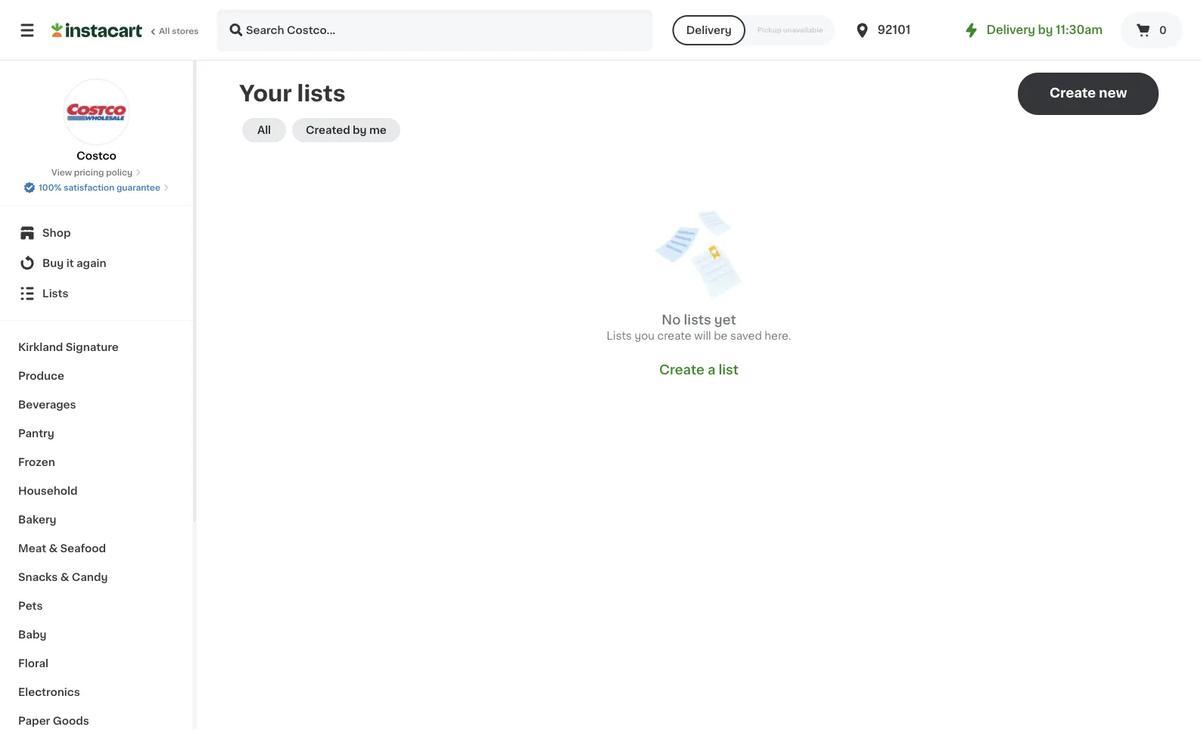 Task type: vqa. For each thing, say whether or not it's contained in the screenshot.
right Clusters,
no



Task type: locate. For each thing, give the bounding box(es) containing it.
lists
[[297, 83, 346, 104], [684, 314, 711, 327]]

shop
[[42, 228, 71, 238]]

delivery by 11:30am
[[987, 25, 1103, 36]]

pantry
[[18, 428, 54, 439]]

92101
[[878, 25, 911, 36]]

snacks & candy link
[[9, 563, 184, 592]]

create inside create new button
[[1050, 87, 1096, 100]]

all for all stores
[[159, 27, 170, 35]]

it
[[66, 258, 74, 269]]

& inside "link"
[[49, 543, 58, 554]]

produce link
[[9, 362, 184, 391]]

lists inside no lists yet lists you create will be saved here.
[[684, 314, 711, 327]]

0 horizontal spatial delivery
[[686, 25, 732, 36]]

lists up will
[[684, 314, 711, 327]]

satisfaction
[[64, 184, 115, 192]]

0 horizontal spatial &
[[49, 543, 58, 554]]

all button
[[242, 118, 286, 142]]

0 vertical spatial &
[[49, 543, 58, 554]]

saved
[[730, 331, 762, 341]]

all stores
[[159, 27, 199, 35]]

create left a
[[659, 364, 705, 377]]

stores
[[172, 27, 199, 35]]

yet
[[714, 314, 736, 327]]

create a list
[[659, 364, 739, 377]]

buy it again link
[[9, 248, 184, 279]]

delivery inside the delivery by 11:30am link
[[987, 25, 1035, 36]]

by inside button
[[353, 125, 367, 135]]

0 horizontal spatial lists
[[42, 288, 68, 299]]

paper
[[18, 716, 50, 727]]

view
[[51, 168, 72, 177]]

create new
[[1050, 87, 1127, 100]]

0 horizontal spatial create
[[659, 364, 705, 377]]

frozen link
[[9, 448, 184, 477]]

frozen
[[18, 457, 55, 468]]

costco logo image
[[63, 79, 130, 145]]

0 vertical spatial lists
[[42, 288, 68, 299]]

0 horizontal spatial lists
[[297, 83, 346, 104]]

& left candy on the bottom
[[60, 572, 69, 583]]

1 vertical spatial create
[[659, 364, 705, 377]]

baby
[[18, 630, 46, 640]]

all inside all stores link
[[159, 27, 170, 35]]

lists down buy
[[42, 288, 68, 299]]

1 vertical spatial lists
[[684, 314, 711, 327]]

& for meat
[[49, 543, 58, 554]]

1 horizontal spatial lists
[[607, 331, 632, 341]]

seafood
[[60, 543, 106, 554]]

lists inside lists link
[[42, 288, 68, 299]]

by for created
[[353, 125, 367, 135]]

created
[[306, 125, 350, 135]]

None search field
[[216, 9, 653, 51]]

shop link
[[9, 218, 184, 248]]

lists up the created at the left top
[[297, 83, 346, 104]]

your lists
[[239, 83, 346, 104]]

meat & seafood
[[18, 543, 106, 554]]

1 horizontal spatial delivery
[[987, 25, 1035, 36]]

lists
[[42, 288, 68, 299], [607, 331, 632, 341]]

pets link
[[9, 592, 184, 621]]

create left the new
[[1050, 87, 1096, 100]]

0 vertical spatial create
[[1050, 87, 1096, 100]]

produce
[[18, 371, 64, 381]]

household link
[[9, 477, 184, 506]]

1 vertical spatial by
[[353, 125, 367, 135]]

0 vertical spatial by
[[1038, 25, 1053, 36]]

&
[[49, 543, 58, 554], [60, 572, 69, 583]]

view pricing policy
[[51, 168, 133, 177]]

& for snacks
[[60, 572, 69, 583]]

by
[[1038, 25, 1053, 36], [353, 125, 367, 135]]

all
[[159, 27, 170, 35], [257, 125, 271, 135]]

create
[[1050, 87, 1096, 100], [659, 364, 705, 377]]

0 button
[[1121, 12, 1183, 48]]

& right meat
[[49, 543, 58, 554]]

1 horizontal spatial &
[[60, 572, 69, 583]]

0 vertical spatial all
[[159, 27, 170, 35]]

pets
[[18, 601, 43, 612]]

bakery
[[18, 515, 56, 525]]

created by me
[[306, 125, 387, 135]]

delivery button
[[673, 15, 745, 45]]

me
[[369, 125, 387, 135]]

1 vertical spatial lists
[[607, 331, 632, 341]]

1 horizontal spatial by
[[1038, 25, 1053, 36]]

0
[[1159, 25, 1167, 36]]

delivery inside the delivery button
[[686, 25, 732, 36]]

candy
[[72, 572, 108, 583]]

0 horizontal spatial all
[[159, 27, 170, 35]]

instacart logo image
[[51, 21, 142, 39]]

electronics link
[[9, 678, 184, 707]]

0 vertical spatial lists
[[297, 83, 346, 104]]

1 horizontal spatial all
[[257, 125, 271, 135]]

1 vertical spatial all
[[257, 125, 271, 135]]

create a list link
[[659, 362, 739, 378]]

buy
[[42, 258, 64, 269]]

all down your
[[257, 125, 271, 135]]

lists left the you
[[607, 331, 632, 341]]

create inside create a list link
[[659, 364, 705, 377]]

all inside all button
[[257, 125, 271, 135]]

all left stores at the left top of the page
[[159, 27, 170, 35]]

floral
[[18, 659, 48, 669]]

view pricing policy link
[[51, 167, 142, 179]]

meat & seafood link
[[9, 534, 184, 563]]

bakery link
[[9, 506, 184, 534]]

delivery
[[987, 25, 1035, 36], [686, 25, 732, 36]]

by left 11:30am
[[1038, 25, 1053, 36]]

pantry link
[[9, 419, 184, 448]]

costco
[[77, 151, 116, 161]]

0 horizontal spatial by
[[353, 125, 367, 135]]

floral link
[[9, 649, 184, 678]]

1 horizontal spatial lists
[[684, 314, 711, 327]]

100%
[[39, 184, 62, 192]]

1 vertical spatial &
[[60, 572, 69, 583]]

1 horizontal spatial create
[[1050, 87, 1096, 100]]

snacks
[[18, 572, 58, 583]]

service type group
[[673, 15, 835, 45]]

no
[[662, 314, 681, 327]]

by left the me
[[353, 125, 367, 135]]

92101 button
[[853, 9, 944, 51]]



Task type: describe. For each thing, give the bounding box(es) containing it.
delivery for delivery
[[686, 25, 732, 36]]

policy
[[106, 168, 133, 177]]

beverages link
[[9, 391, 184, 419]]

delivery by 11:30am link
[[962, 21, 1103, 39]]

your
[[239, 83, 292, 104]]

11:30am
[[1056, 25, 1103, 36]]

create for create a list
[[659, 364, 705, 377]]

here.
[[765, 331, 791, 341]]

household
[[18, 486, 78, 497]]

Search field
[[218, 11, 651, 50]]

list
[[719, 364, 739, 377]]

100% satisfaction guarantee button
[[24, 179, 169, 194]]

electronics
[[18, 687, 80, 698]]

lists for no
[[684, 314, 711, 327]]

costco link
[[63, 79, 130, 163]]

created by me button
[[292, 118, 400, 142]]

create new button
[[1018, 73, 1159, 115]]

kirkland signature
[[18, 342, 119, 353]]

goods
[[53, 716, 89, 727]]

100% satisfaction guarantee
[[39, 184, 160, 192]]

signature
[[66, 342, 119, 353]]

beverages
[[18, 400, 76, 410]]

paper goods link
[[9, 707, 184, 730]]

will
[[694, 331, 711, 341]]

no lists yet lists you create will be saved here.
[[607, 314, 791, 341]]

delivery for delivery by 11:30am
[[987, 25, 1035, 36]]

new
[[1099, 87, 1127, 100]]

buy it again
[[42, 258, 106, 269]]

you
[[635, 331, 655, 341]]

all for all
[[257, 125, 271, 135]]

paper goods
[[18, 716, 89, 727]]

kirkland
[[18, 342, 63, 353]]

create for create new
[[1050, 87, 1096, 100]]

pricing
[[74, 168, 104, 177]]

baby link
[[9, 621, 184, 649]]

a
[[708, 364, 716, 377]]

lists inside no lists yet lists you create will be saved here.
[[607, 331, 632, 341]]

lists for your
[[297, 83, 346, 104]]

be
[[714, 331, 728, 341]]

again
[[76, 258, 106, 269]]

by for delivery
[[1038, 25, 1053, 36]]

kirkland signature link
[[9, 333, 184, 362]]

guarantee
[[117, 184, 160, 192]]

create
[[657, 331, 692, 341]]

meat
[[18, 543, 46, 554]]

snacks & candy
[[18, 572, 108, 583]]

lists link
[[9, 279, 184, 309]]

all stores link
[[51, 9, 200, 51]]



